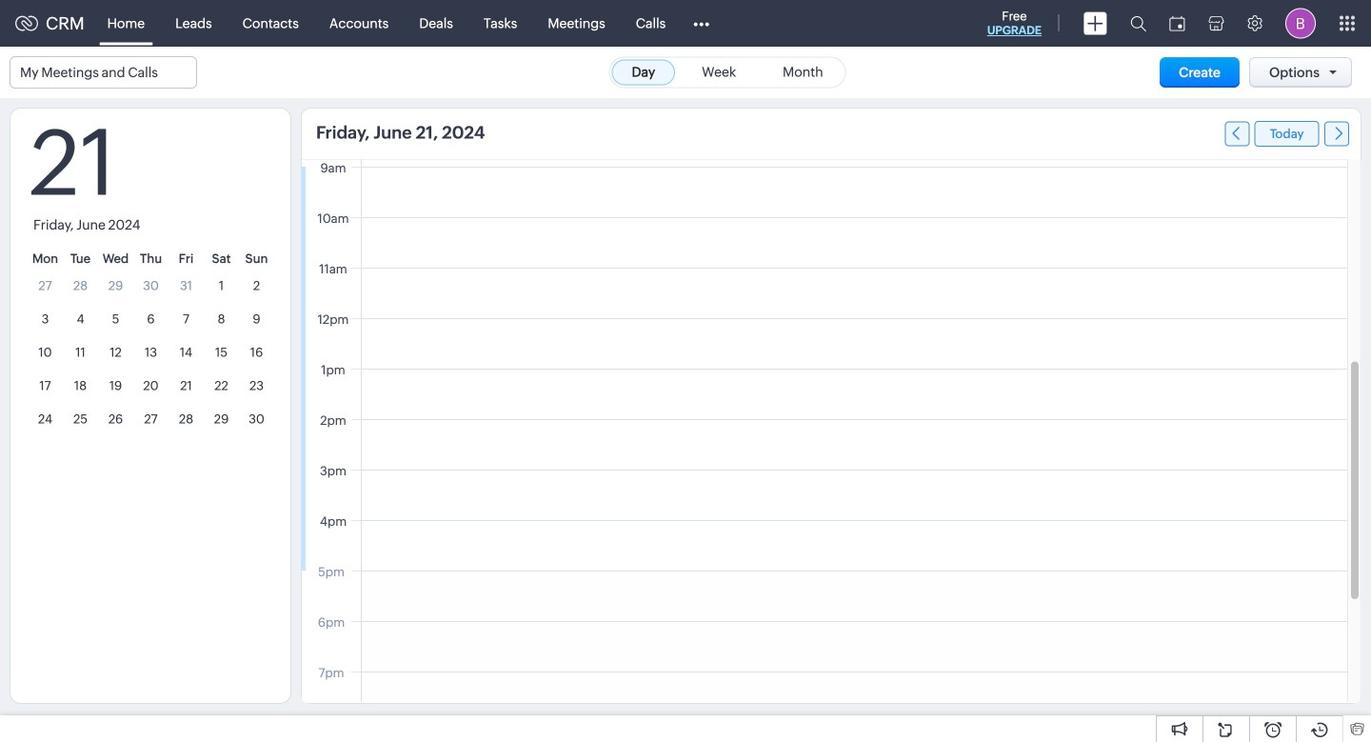Task type: vqa. For each thing, say whether or not it's contained in the screenshot.
the "size" icon
no



Task type: locate. For each thing, give the bounding box(es) containing it.
profile image
[[1286, 8, 1317, 39]]

Other Modules field
[[681, 8, 722, 39]]

search image
[[1131, 15, 1147, 31]]

calendar image
[[1170, 16, 1186, 31]]

create menu element
[[1073, 0, 1119, 46]]

profile element
[[1275, 0, 1328, 46]]



Task type: describe. For each thing, give the bounding box(es) containing it.
create menu image
[[1084, 12, 1108, 35]]

search element
[[1119, 0, 1159, 47]]

logo image
[[15, 16, 38, 31]]



